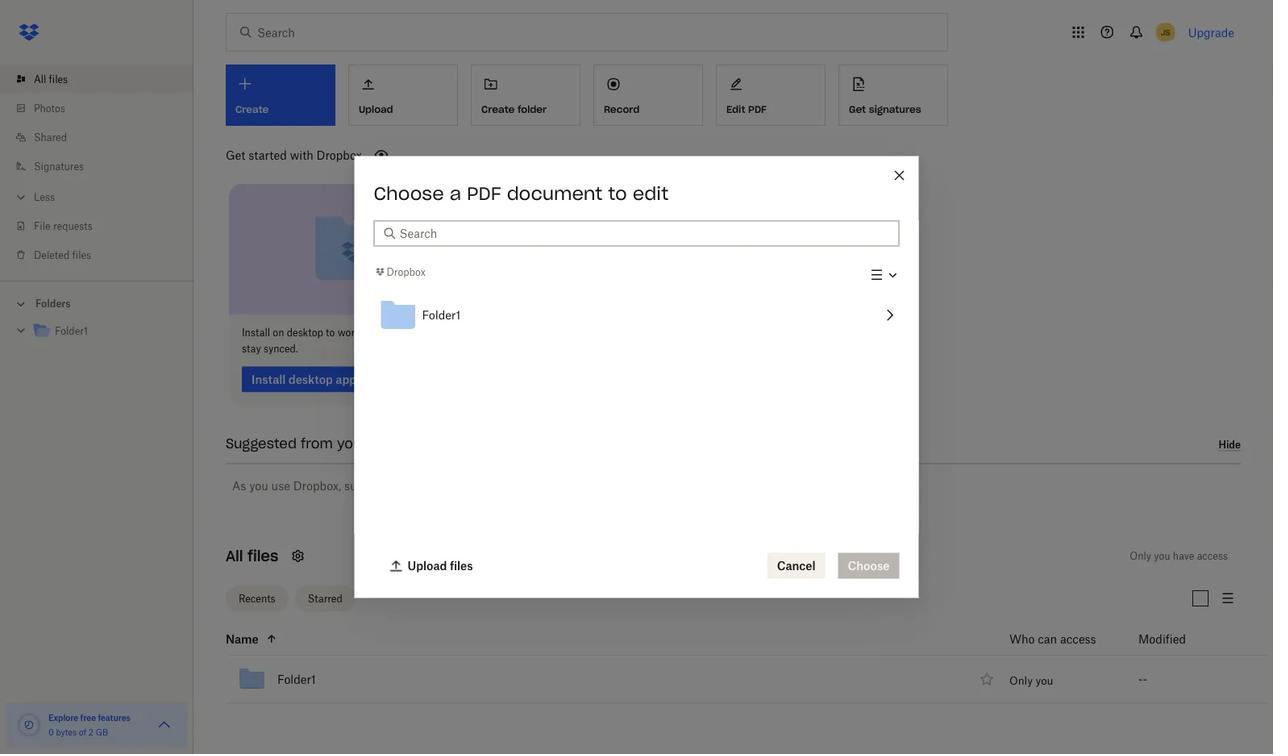 Task type: locate. For each thing, give the bounding box(es) containing it.
table
[[190, 623, 1270, 704]]

to
[[609, 182, 627, 205], [326, 327, 335, 339]]

install on desktop to work on files offline and stay synced.
[[242, 327, 447, 355]]

file requests
[[34, 220, 93, 232]]

1 vertical spatial get
[[226, 148, 246, 162]]

have
[[1174, 550, 1195, 562]]

up
[[565, 479, 578, 493]]

0 horizontal spatial to
[[326, 327, 335, 339]]

1 vertical spatial to
[[326, 327, 335, 339]]

choose
[[374, 182, 444, 205]]

0 horizontal spatial only
[[1010, 674, 1033, 687]]

started
[[249, 148, 287, 162]]

1 horizontal spatial to
[[609, 182, 627, 205]]

access inside table
[[1061, 632, 1097, 646]]

get inside button
[[850, 103, 867, 116]]

files up photos
[[49, 73, 68, 85]]

0 horizontal spatial get
[[226, 148, 246, 162]]

1 vertical spatial all files
[[226, 547, 279, 566]]

2 horizontal spatial folder1
[[422, 308, 461, 322]]

all up photos
[[34, 73, 46, 85]]

can
[[1039, 632, 1058, 646]]

you
[[249, 479, 269, 493], [1155, 550, 1171, 562], [1036, 674, 1054, 687]]

2 vertical spatial folder1
[[278, 673, 316, 686]]

1 horizontal spatial dropbox
[[387, 266, 426, 278]]

0 vertical spatial all
[[34, 73, 46, 85]]

1 vertical spatial dropbox
[[387, 266, 426, 278]]

cancel
[[778, 559, 816, 573]]

only left have
[[1131, 550, 1152, 562]]

dropbox right with
[[317, 148, 362, 162]]

pdf right "edit"
[[749, 103, 767, 116]]

of
[[79, 727, 86, 737]]

1 vertical spatial pdf
[[467, 182, 502, 205]]

2 vertical spatial you
[[1036, 674, 1054, 687]]

1 horizontal spatial on
[[363, 327, 374, 339]]

0 horizontal spatial all
[[34, 73, 46, 85]]

1 vertical spatial access
[[1061, 632, 1097, 646]]

list
[[0, 55, 194, 281]]

all files
[[34, 73, 68, 85], [226, 547, 279, 566]]

get started with dropbox
[[226, 148, 362, 162]]

folder1 inside button
[[422, 308, 461, 322]]

1 horizontal spatial all
[[226, 547, 243, 566]]

deleted
[[34, 249, 70, 261]]

all files list item
[[0, 65, 194, 94]]

to left edit
[[609, 182, 627, 205]]

add to starred image
[[978, 670, 997, 689]]

0 vertical spatial only
[[1131, 550, 1152, 562]]

0 horizontal spatial pdf
[[467, 182, 502, 205]]

0 vertical spatial pdf
[[749, 103, 767, 116]]

pdf right a
[[467, 182, 502, 205]]

with
[[290, 148, 314, 162]]

only
[[1131, 550, 1152, 562], [1010, 674, 1033, 687]]

less
[[34, 191, 55, 203]]

files right upload
[[450, 559, 473, 573]]

folder1 for the top folder1 link
[[55, 325, 88, 337]]

access right have
[[1198, 550, 1229, 562]]

access
[[1198, 550, 1229, 562], [1061, 632, 1097, 646]]

recents button
[[226, 586, 289, 612]]

work
[[338, 327, 360, 339]]

as you use dropbox, suggested items will automatically show up here.
[[232, 479, 608, 493]]

features
[[98, 713, 131, 723]]

free
[[80, 713, 96, 723]]

install
[[242, 327, 270, 339]]

you right as
[[249, 479, 269, 493]]

to left work
[[326, 327, 335, 339]]

gb
[[96, 727, 108, 737]]

offline
[[399, 327, 428, 339]]

2 - from the left
[[1144, 673, 1148, 686]]

0 vertical spatial all files
[[34, 73, 68, 85]]

get
[[850, 103, 867, 116], [226, 148, 246, 162]]

get signatures button
[[839, 65, 949, 126]]

choose a pdf document to edit dialog
[[355, 156, 919, 598]]

dropbox
[[317, 148, 362, 162], [387, 266, 426, 278]]

0 horizontal spatial folder1
[[55, 325, 88, 337]]

get left signatures
[[850, 103, 867, 116]]

items
[[403, 479, 433, 493]]

folders
[[35, 298, 71, 310]]

edit
[[727, 103, 746, 116]]

0 horizontal spatial dropbox
[[317, 148, 362, 162]]

all files up recents
[[226, 547, 279, 566]]

1 horizontal spatial pdf
[[749, 103, 767, 116]]

pdf
[[749, 103, 767, 116], [467, 182, 502, 205]]

only inside name folder1, modified 11/16/2023 2:30 pm, element
[[1010, 674, 1033, 687]]

dropbox up offline in the left top of the page
[[387, 266, 426, 278]]

only for only you have access
[[1131, 550, 1152, 562]]

modified
[[1139, 632, 1187, 646]]

files left offline in the left top of the page
[[377, 327, 396, 339]]

1 horizontal spatial you
[[1036, 674, 1054, 687]]

get for get started with dropbox
[[226, 148, 246, 162]]

deleted files
[[34, 249, 91, 261]]

only right add to starred icon
[[1010, 674, 1033, 687]]

files
[[49, 73, 68, 85], [72, 249, 91, 261], [377, 327, 396, 339], [248, 547, 279, 566], [450, 559, 473, 573]]

folder1
[[422, 308, 461, 322], [55, 325, 88, 337], [278, 673, 316, 686]]

document
[[507, 182, 603, 205]]

dropbox image
[[13, 16, 45, 48]]

modified button
[[1139, 629, 1229, 649]]

you for suggested from your activity
[[249, 479, 269, 493]]

you left have
[[1155, 550, 1171, 562]]

0
[[48, 727, 54, 737]]

use
[[272, 479, 290, 493]]

on
[[273, 327, 284, 339], [363, 327, 374, 339]]

0 vertical spatial you
[[249, 479, 269, 493]]

0 vertical spatial to
[[609, 182, 627, 205]]

access right the can
[[1061, 632, 1097, 646]]

2 horizontal spatial you
[[1155, 550, 1171, 562]]

1 vertical spatial folder1
[[55, 325, 88, 337]]

upload files
[[408, 559, 473, 573]]

deleted files link
[[13, 240, 194, 269]]

desktop
[[287, 327, 323, 339]]

1 horizontal spatial access
[[1198, 550, 1229, 562]]

will
[[436, 479, 455, 493]]

automatically
[[458, 479, 530, 493]]

explore
[[48, 713, 78, 723]]

get signatures
[[850, 103, 922, 116]]

on up the synced.
[[273, 327, 284, 339]]

all files up photos
[[34, 73, 68, 85]]

1 vertical spatial you
[[1155, 550, 1171, 562]]

upload
[[408, 559, 447, 573]]

upgrade link
[[1189, 25, 1235, 39]]

0 horizontal spatial folder1 link
[[32, 321, 181, 342]]

from
[[301, 436, 333, 452]]

you down the can
[[1036, 674, 1054, 687]]

files up recents
[[248, 547, 279, 566]]

on right work
[[363, 327, 374, 339]]

files inside "link"
[[49, 73, 68, 85]]

0 vertical spatial folder1
[[422, 308, 461, 322]]

0 horizontal spatial access
[[1061, 632, 1097, 646]]

0 horizontal spatial you
[[249, 479, 269, 493]]

upload files button
[[380, 553, 483, 579]]

file requests link
[[13, 211, 194, 240]]

1 horizontal spatial only
[[1131, 550, 1152, 562]]

1 vertical spatial all
[[226, 547, 243, 566]]

only you button
[[1010, 674, 1054, 687]]

1 horizontal spatial folder1 link
[[278, 670, 316, 689]]

0 horizontal spatial all files
[[34, 73, 68, 85]]

get left started
[[226, 148, 246, 162]]

files inside button
[[450, 559, 473, 573]]

1 horizontal spatial folder1
[[278, 673, 316, 686]]

all up recents button
[[226, 547, 243, 566]]

-
[[1139, 673, 1144, 686], [1144, 673, 1148, 686]]

signatures
[[34, 160, 84, 172]]

1 - from the left
[[1139, 673, 1144, 686]]

all
[[34, 73, 46, 85], [226, 547, 243, 566]]

1 horizontal spatial get
[[850, 103, 867, 116]]

0 vertical spatial get
[[850, 103, 867, 116]]

1 vertical spatial only
[[1010, 674, 1033, 687]]

shared
[[34, 131, 67, 143]]

edit
[[633, 182, 669, 205]]

0 horizontal spatial on
[[273, 327, 284, 339]]

get for get signatures
[[850, 103, 867, 116]]



Task type: vqa. For each thing, say whether or not it's contained in the screenshot.
Cancel
yes



Task type: describe. For each thing, give the bounding box(es) containing it.
list containing all files
[[0, 55, 194, 281]]

--
[[1139, 673, 1148, 686]]

photos link
[[13, 94, 194, 123]]

name button
[[226, 629, 971, 649]]

a
[[450, 182, 461, 205]]

0 vertical spatial access
[[1198, 550, 1229, 562]]

stay
[[242, 343, 261, 355]]

name
[[226, 632, 259, 646]]

files right the deleted at the left of the page
[[72, 249, 91, 261]]

synced.
[[264, 343, 298, 355]]

create folder
[[482, 103, 547, 116]]

cancel button
[[768, 553, 826, 579]]

less image
[[13, 189, 29, 205]]

suggested
[[226, 436, 297, 452]]

shared link
[[13, 123, 194, 152]]

2 on from the left
[[363, 327, 374, 339]]

to inside install on desktop to work on files offline and stay synced.
[[326, 327, 335, 339]]

choose a pdf document to edit
[[374, 182, 669, 205]]

0 vertical spatial folder1 link
[[32, 321, 181, 342]]

to inside dialog
[[609, 182, 627, 205]]

all inside "link"
[[34, 73, 46, 85]]

record
[[604, 103, 640, 116]]

and
[[430, 327, 447, 339]]

folders button
[[0, 291, 194, 315]]

create
[[482, 103, 515, 116]]

create folder button
[[471, 65, 581, 126]]

all files inside all files "link"
[[34, 73, 68, 85]]

pdf inside choose a pdf document to edit dialog
[[467, 182, 502, 205]]

upgrade
[[1189, 25, 1235, 39]]

edit pdf button
[[716, 65, 826, 126]]

you for all files
[[1155, 550, 1171, 562]]

folder1 button
[[374, 291, 900, 339]]

dropbox,
[[293, 479, 341, 493]]

show
[[533, 479, 562, 493]]

files inside install on desktop to work on files offline and stay synced.
[[377, 327, 396, 339]]

who can access
[[1010, 632, 1097, 646]]

record button
[[594, 65, 704, 126]]

0 vertical spatial dropbox
[[317, 148, 362, 162]]

starred button
[[295, 586, 356, 612]]

only for only you
[[1010, 674, 1033, 687]]

folder
[[518, 103, 547, 116]]

1 vertical spatial folder1 link
[[278, 670, 316, 689]]

folder1 for folder1 button
[[422, 308, 461, 322]]

only you
[[1010, 674, 1054, 687]]

suggested
[[345, 479, 400, 493]]

your
[[337, 436, 367, 452]]

signatures link
[[13, 152, 194, 181]]

activity
[[371, 436, 421, 452]]

starred
[[308, 593, 343, 605]]

signatures
[[870, 103, 922, 116]]

2
[[89, 727, 94, 737]]

file
[[34, 220, 51, 232]]

dropbox link
[[374, 264, 426, 280]]

edit pdf
[[727, 103, 767, 116]]

requests
[[53, 220, 93, 232]]

as
[[232, 479, 246, 493]]

bytes
[[56, 727, 77, 737]]

who
[[1010, 632, 1036, 646]]

only you have access
[[1131, 550, 1229, 562]]

pdf inside edit pdf button
[[749, 103, 767, 116]]

1 horizontal spatial all files
[[226, 547, 279, 566]]

Search text field
[[400, 225, 890, 242]]

photos
[[34, 102, 65, 114]]

dropbox inside choose a pdf document to edit dialog
[[387, 266, 426, 278]]

table containing name
[[190, 623, 1270, 704]]

you inside name folder1, modified 11/16/2023 2:30 pm, element
[[1036, 674, 1054, 687]]

here.
[[581, 479, 608, 493]]

1 on from the left
[[273, 327, 284, 339]]

recents
[[239, 593, 276, 605]]

all files link
[[13, 65, 194, 94]]

suggested from your activity
[[226, 436, 421, 452]]

quota usage element
[[16, 712, 42, 738]]

name folder1, modified 11/16/2023 2:30 pm, element
[[190, 656, 1270, 704]]

explore free features 0 bytes of 2 gb
[[48, 713, 131, 737]]



